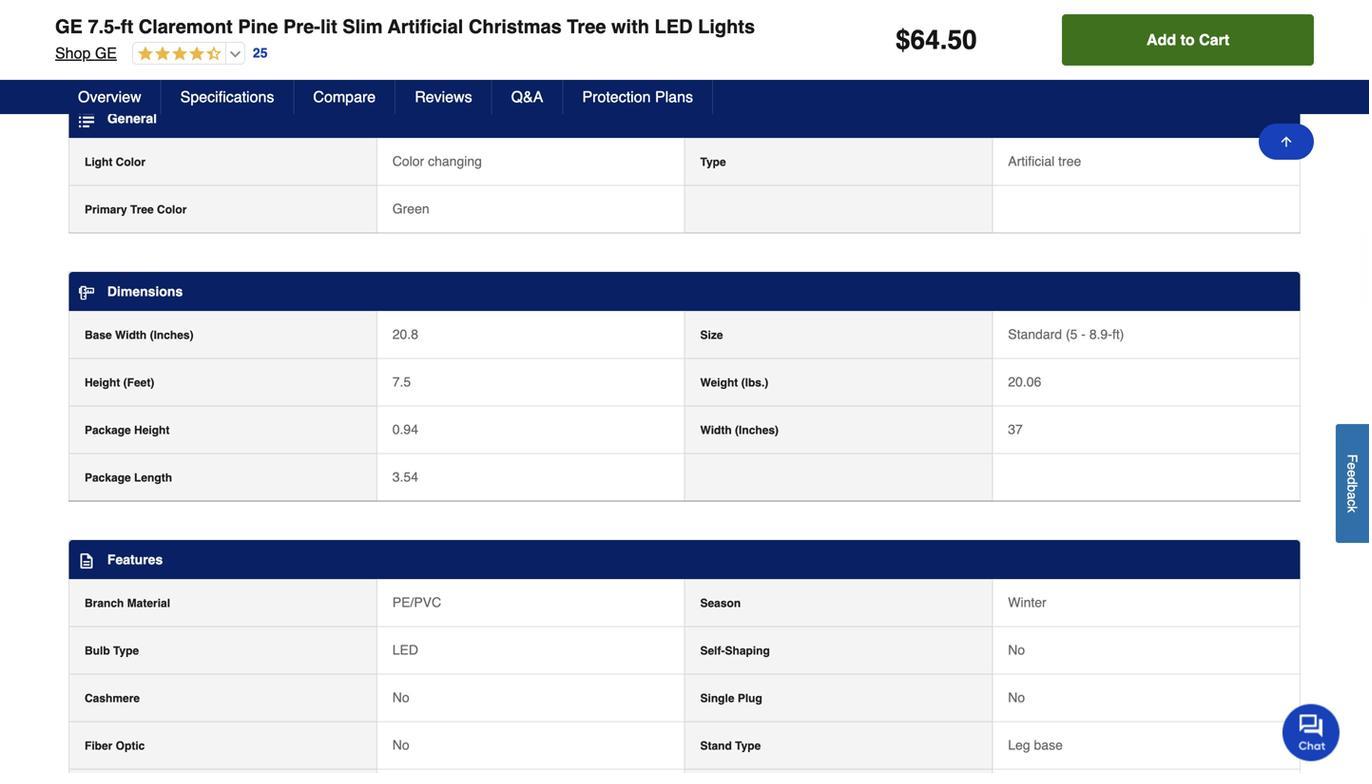 Task type: describe. For each thing, give the bounding box(es) containing it.
color changing
[[393, 154, 482, 169]]

overview button
[[59, 80, 161, 114]]

weight
[[701, 376, 739, 390]]

0 horizontal spatial tree
[[130, 203, 154, 217]]

0 vertical spatial specifications
[[70, 36, 225, 62]]

4.4 stars image
[[133, 46, 222, 63]]

type for stand type
[[736, 740, 761, 753]]

weight (lbs.)
[[701, 376, 769, 390]]

self-
[[701, 645, 725, 658]]

add
[[1147, 31, 1177, 49]]

2 e from the top
[[1346, 470, 1361, 477]]

list view image
[[79, 112, 94, 127]]

light color
[[85, 156, 146, 169]]

1 vertical spatial ge
[[95, 44, 117, 62]]

slim
[[343, 16, 383, 38]]

0 vertical spatial (inches)
[[150, 329, 194, 342]]

claremont
[[139, 16, 233, 38]]

branch material
[[85, 597, 170, 610]]

protection
[[583, 88, 651, 106]]

protection plans
[[583, 88, 694, 106]]

1 vertical spatial artificial
[[1009, 154, 1055, 169]]

1 vertical spatial led
[[393, 643, 419, 658]]

pe/pvc
[[393, 595, 442, 610]]

ge 7.5-ft claremont pine pre-lit slim artificial christmas tree with led lights
[[55, 16, 755, 38]]

25
[[253, 45, 268, 61]]

1 horizontal spatial width
[[701, 424, 732, 437]]

0.94
[[393, 422, 419, 437]]

compare
[[313, 88, 376, 106]]

f
[[1346, 454, 1361, 463]]

1 vertical spatial height
[[134, 424, 170, 437]]

stand type
[[701, 740, 761, 753]]

leg base
[[1009, 738, 1063, 753]]

f e e d b a c k button
[[1337, 424, 1370, 543]]

winter
[[1009, 595, 1047, 610]]

(lbs.)
[[742, 376, 769, 390]]

season
[[701, 597, 741, 610]]

self-shaping
[[701, 645, 770, 658]]

1 vertical spatial (inches)
[[735, 424, 779, 437]]

cashmere
[[85, 692, 140, 706]]

optic
[[116, 740, 145, 753]]

primary
[[85, 203, 127, 217]]

with
[[612, 16, 650, 38]]

7.5
[[393, 374, 411, 390]]

3.54
[[393, 470, 419, 485]]

20.8
[[393, 327, 419, 342]]

q&a
[[512, 88, 544, 106]]

general
[[107, 111, 157, 126]]

size
[[701, 329, 724, 342]]

overview
[[78, 88, 141, 106]]

single plug
[[701, 692, 763, 706]]

8.9-
[[1090, 327, 1113, 342]]

shop ge
[[55, 44, 117, 62]]

shop
[[55, 44, 91, 62]]

c
[[1346, 500, 1361, 506]]

package height
[[85, 424, 170, 437]]

pine
[[238, 16, 278, 38]]

protection plans button
[[564, 80, 713, 114]]

bulb
[[85, 645, 110, 658]]

changing
[[428, 154, 482, 169]]

d
[[1346, 477, 1361, 485]]

1 horizontal spatial type
[[701, 156, 726, 169]]

1 horizontal spatial color
[[157, 203, 187, 217]]

leg
[[1009, 738, 1031, 753]]

stand
[[701, 740, 732, 753]]

tree
[[1059, 154, 1082, 169]]

a
[[1346, 492, 1361, 500]]

(5
[[1066, 327, 1078, 342]]

bulb type
[[85, 645, 139, 658]]



Task type: locate. For each thing, give the bounding box(es) containing it.
tree left with
[[567, 16, 606, 38]]

green
[[393, 201, 430, 217]]

0 vertical spatial artificial
[[388, 16, 464, 38]]

f e e d b a c k
[[1346, 454, 1361, 513]]

artificial
[[388, 16, 464, 38], [1009, 154, 1055, 169]]

lit
[[321, 16, 337, 38]]

specifications button up "plans"
[[49, 20, 1320, 80]]

0 vertical spatial height
[[85, 376, 120, 390]]

plans
[[655, 88, 694, 106]]

artificial left tree
[[1009, 154, 1055, 169]]

led down pe/pvc
[[393, 643, 419, 658]]

width right base
[[115, 329, 147, 342]]

0 vertical spatial led
[[655, 16, 693, 38]]

0 horizontal spatial width
[[115, 329, 147, 342]]

1 horizontal spatial tree
[[567, 16, 606, 38]]

add to cart
[[1147, 31, 1230, 49]]

ge up shop
[[55, 16, 83, 38]]

dimensions
[[107, 284, 183, 299]]

e up 'b'
[[1346, 470, 1361, 477]]

7.5-
[[88, 16, 121, 38]]

(inches) down (lbs.)
[[735, 424, 779, 437]]

e
[[1346, 463, 1361, 470], [1346, 470, 1361, 477]]

package for 0.94
[[85, 424, 131, 437]]

e up 'd'
[[1346, 463, 1361, 470]]

37
[[1009, 422, 1024, 437]]

package down height (feet)
[[85, 424, 131, 437]]

1 vertical spatial specifications
[[180, 88, 274, 106]]

to
[[1181, 31, 1196, 49]]

height left (feet) at the left
[[85, 376, 120, 390]]

length
[[134, 472, 172, 485]]

christmas
[[469, 16, 562, 38]]

package for 3.54
[[85, 472, 131, 485]]

color right primary
[[157, 203, 187, 217]]

width (inches)
[[701, 424, 779, 437]]

50
[[948, 25, 978, 55]]

specifications up overview button
[[70, 36, 225, 62]]

led
[[655, 16, 693, 38], [393, 643, 419, 658]]

color
[[393, 154, 425, 169], [116, 156, 146, 169], [157, 203, 187, 217]]

reviews
[[415, 88, 473, 106]]

0 horizontal spatial color
[[116, 156, 146, 169]]

-
[[1082, 327, 1086, 342]]

0 horizontal spatial height
[[85, 376, 120, 390]]

shaping
[[725, 645, 770, 658]]

cart
[[1200, 31, 1230, 49]]

1 e from the top
[[1346, 463, 1361, 470]]

package
[[85, 424, 131, 437], [85, 472, 131, 485]]

20.06
[[1009, 374, 1042, 390]]

plug
[[738, 692, 763, 706]]

ft
[[121, 16, 133, 38]]

specifications down 25
[[180, 88, 274, 106]]

0 horizontal spatial artificial
[[388, 16, 464, 38]]

arrow up image
[[1280, 134, 1295, 149]]

specifications
[[70, 36, 225, 62], [180, 88, 274, 106]]

fiber optic
[[85, 740, 145, 753]]

0 vertical spatial specifications button
[[49, 20, 1320, 80]]

primary tree color
[[85, 203, 187, 217]]

2 horizontal spatial color
[[393, 154, 425, 169]]

features
[[107, 552, 163, 568]]

color right light
[[116, 156, 146, 169]]

light
[[85, 156, 113, 169]]

b
[[1346, 485, 1361, 492]]

branch
[[85, 597, 124, 610]]

q&a button
[[492, 80, 564, 114]]

2 package from the top
[[85, 472, 131, 485]]

64
[[911, 25, 941, 55]]

led right with
[[655, 16, 693, 38]]

color left changing
[[393, 154, 425, 169]]

height
[[85, 376, 120, 390], [134, 424, 170, 437]]

0 horizontal spatial led
[[393, 643, 419, 658]]

tree right primary
[[130, 203, 154, 217]]

1 vertical spatial specifications button
[[161, 80, 294, 114]]

compare button
[[294, 80, 396, 114]]

1 vertical spatial width
[[701, 424, 732, 437]]

0 vertical spatial width
[[115, 329, 147, 342]]

dimensions image
[[79, 285, 94, 301]]

height (feet)
[[85, 376, 154, 390]]

1 vertical spatial package
[[85, 472, 131, 485]]

1 horizontal spatial led
[[655, 16, 693, 38]]

0 vertical spatial type
[[701, 156, 726, 169]]

artificial tree
[[1009, 154, 1082, 169]]

notes image
[[79, 554, 94, 569]]

1 horizontal spatial artificial
[[1009, 154, 1055, 169]]

base width (inches)
[[85, 329, 194, 342]]

standard
[[1009, 327, 1063, 342]]

tree
[[567, 16, 606, 38], [130, 203, 154, 217]]

2 vertical spatial type
[[736, 740, 761, 753]]

base
[[1035, 738, 1063, 753]]

specifications button
[[49, 20, 1320, 80], [161, 80, 294, 114]]

1 vertical spatial tree
[[130, 203, 154, 217]]

material
[[127, 597, 170, 610]]

ge
[[55, 16, 83, 38], [95, 44, 117, 62]]

2 horizontal spatial type
[[736, 740, 761, 753]]

reviews button
[[396, 80, 492, 114]]

0 horizontal spatial ge
[[55, 16, 83, 38]]

ge down 7.5-
[[95, 44, 117, 62]]

1 package from the top
[[85, 424, 131, 437]]

fiber
[[85, 740, 113, 753]]

1 horizontal spatial ge
[[95, 44, 117, 62]]

1 horizontal spatial (inches)
[[735, 424, 779, 437]]

chat invite button image
[[1283, 704, 1341, 762]]

.
[[941, 25, 948, 55]]

type
[[701, 156, 726, 169], [113, 645, 139, 658], [736, 740, 761, 753]]

artificial right slim
[[388, 16, 464, 38]]

standard (5 - 8.9-ft)
[[1009, 327, 1125, 342]]

specifications button down 25
[[161, 80, 294, 114]]

height up length
[[134, 424, 170, 437]]

(inches) down dimensions
[[150, 329, 194, 342]]

$ 64 . 50
[[896, 25, 978, 55]]

1 vertical spatial type
[[113, 645, 139, 658]]

k
[[1346, 506, 1361, 513]]

width down weight on the right
[[701, 424, 732, 437]]

no
[[1009, 643, 1026, 658], [393, 690, 410, 706], [1009, 690, 1026, 706], [393, 738, 410, 753]]

0 vertical spatial ge
[[55, 16, 83, 38]]

1 horizontal spatial height
[[134, 424, 170, 437]]

package left length
[[85, 472, 131, 485]]

single
[[701, 692, 735, 706]]

lights
[[698, 16, 755, 38]]

0 vertical spatial package
[[85, 424, 131, 437]]

0 horizontal spatial (inches)
[[150, 329, 194, 342]]

(feet)
[[123, 376, 154, 390]]

ft)
[[1113, 327, 1125, 342]]

package length
[[85, 472, 172, 485]]

add to cart button
[[1063, 14, 1315, 66]]

base
[[85, 329, 112, 342]]

pre-
[[284, 16, 321, 38]]

0 horizontal spatial type
[[113, 645, 139, 658]]

type for bulb type
[[113, 645, 139, 658]]

0 vertical spatial tree
[[567, 16, 606, 38]]

$
[[896, 25, 911, 55]]



Task type: vqa. For each thing, say whether or not it's contained in the screenshot.


